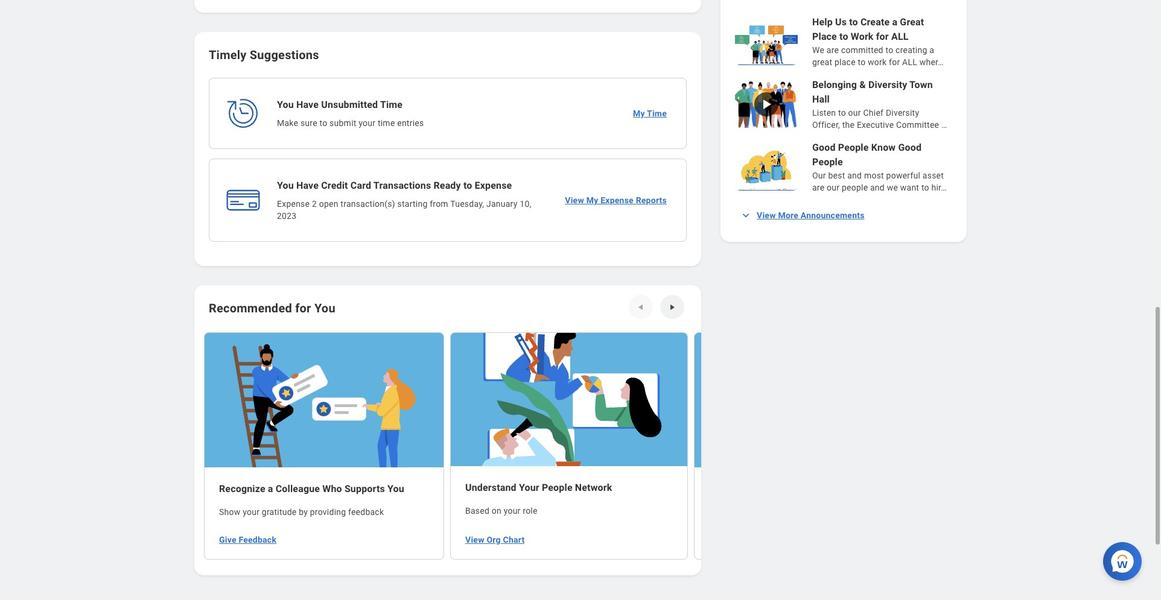 Task type: locate. For each thing, give the bounding box(es) containing it.
your
[[359, 118, 376, 128], [504, 506, 521, 516], [243, 508, 260, 517]]

1 horizontal spatial our
[[849, 108, 861, 118]]

2 horizontal spatial view
[[757, 211, 776, 220]]

a up gratitude
[[268, 483, 273, 495]]

have up 2
[[296, 180, 319, 191]]

diversity up committee
[[886, 108, 920, 118]]

1 horizontal spatial view
[[565, 196, 584, 205]]

wher
[[920, 57, 938, 67]]

0 horizontal spatial our
[[827, 183, 840, 193]]

you
[[277, 99, 294, 110], [277, 180, 294, 191], [314, 301, 336, 316], [388, 483, 404, 495]]

and
[[848, 171, 862, 181], [871, 183, 885, 193]]

to left hir
[[922, 183, 930, 193]]

and up the people
[[848, 171, 862, 181]]

based on your role
[[465, 506, 538, 516]]

a up "wher"
[[930, 45, 935, 55]]

&
[[860, 79, 866, 91]]

view my expense reports
[[565, 196, 667, 205]]

to up tuesday,
[[464, 180, 472, 191]]

1 horizontal spatial are
[[827, 45, 839, 55]]

0 vertical spatial people
[[838, 142, 869, 153]]

good down committee
[[899, 142, 922, 153]]

our down best
[[827, 183, 840, 193]]

from
[[430, 199, 449, 209]]

view org chart button
[[461, 528, 530, 552]]

recommended for you list
[[204, 331, 936, 561]]

all up 'creating' at right top
[[892, 31, 909, 42]]

time
[[380, 99, 403, 110], [647, 109, 667, 118]]

our up the
[[849, 108, 861, 118]]

0 horizontal spatial my
[[587, 196, 599, 205]]

for right the work
[[889, 57, 900, 67]]

have
[[296, 99, 319, 110], [296, 180, 319, 191]]

feedback
[[239, 535, 277, 545]]

2 horizontal spatial expense
[[601, 196, 634, 205]]

have up sure
[[296, 99, 319, 110]]

0 horizontal spatial good
[[813, 142, 836, 153]]

1 horizontal spatial a
[[893, 16, 898, 28]]

2 vertical spatial view
[[465, 535, 485, 545]]

most
[[865, 171, 884, 181]]

view inside button
[[757, 211, 776, 220]]

place
[[813, 31, 837, 42]]

know
[[872, 142, 896, 153]]

0 vertical spatial …
[[938, 57, 944, 67]]

1 horizontal spatial for
[[876, 31, 889, 42]]

a left great
[[893, 16, 898, 28]]

0 vertical spatial our
[[849, 108, 861, 118]]

open
[[319, 199, 339, 209]]

0 vertical spatial are
[[827, 45, 839, 55]]

my time
[[633, 109, 667, 118]]

expense inside expense 2 open transaction(s) starting from tuesday, january 10, 2023
[[277, 199, 310, 209]]

all
[[892, 31, 909, 42], [903, 57, 918, 67]]

great
[[900, 16, 925, 28]]

people
[[838, 142, 869, 153], [813, 156, 843, 168], [542, 482, 573, 494]]

and down most
[[871, 183, 885, 193]]

to down us
[[840, 31, 849, 42]]

1 vertical spatial my
[[587, 196, 599, 205]]

chief
[[864, 108, 884, 118]]

recommended
[[209, 301, 292, 316]]

are right we
[[827, 45, 839, 55]]

diversity
[[869, 79, 908, 91], [886, 108, 920, 118]]

1 vertical spatial for
[[889, 57, 900, 67]]

2 horizontal spatial a
[[930, 45, 935, 55]]

officer,
[[813, 120, 840, 130]]

people down the
[[838, 142, 869, 153]]

1 vertical spatial view
[[757, 211, 776, 220]]

view inside button
[[465, 535, 485, 545]]

0 vertical spatial for
[[876, 31, 889, 42]]

have for unsubmitted
[[296, 99, 319, 110]]

good down officer,
[[813, 142, 836, 153]]

2 vertical spatial …
[[941, 183, 947, 193]]

1 vertical spatial diversity
[[886, 108, 920, 118]]

creating
[[896, 45, 928, 55]]

expense
[[475, 180, 512, 191], [601, 196, 634, 205], [277, 199, 310, 209]]

for right recommended
[[295, 301, 311, 316]]

1 vertical spatial have
[[296, 180, 319, 191]]

show your gratitude by providing feedback
[[219, 508, 384, 517]]

0 vertical spatial have
[[296, 99, 319, 110]]

expense left reports
[[601, 196, 634, 205]]

your right show
[[243, 508, 260, 517]]

1 horizontal spatial good
[[899, 142, 922, 153]]

2 vertical spatial people
[[542, 482, 573, 494]]

1 vertical spatial …
[[942, 120, 948, 130]]

belonging & diversity town hall listen to our chief diversity officer, the executive committee …
[[813, 79, 948, 130]]

help us to create a great place to work for all we are committed to creating a great place to work for all wher …
[[813, 16, 944, 67]]

to
[[850, 16, 858, 28], [840, 31, 849, 42], [886, 45, 894, 55], [858, 57, 866, 67], [839, 108, 846, 118], [320, 118, 327, 128], [464, 180, 472, 191], [922, 183, 930, 193]]

… inside belonging & diversity town hall listen to our chief diversity officer, the executive committee …
[[942, 120, 948, 130]]

a
[[893, 16, 898, 28], [930, 45, 935, 55], [268, 483, 273, 495]]

0 horizontal spatial are
[[813, 183, 825, 193]]

1 vertical spatial our
[[827, 183, 840, 193]]

want
[[901, 183, 920, 193]]

for
[[876, 31, 889, 42], [889, 57, 900, 67], [295, 301, 311, 316]]

all down 'creating' at right top
[[903, 57, 918, 67]]

supports
[[345, 483, 385, 495]]

help
[[813, 16, 833, 28]]

recognize a colleague who supports you
[[219, 483, 404, 495]]

view org chart
[[465, 535, 525, 545]]

colleague
[[276, 483, 320, 495]]

0 horizontal spatial expense
[[277, 199, 310, 209]]

view inside "button"
[[565, 196, 584, 205]]

expense up january
[[475, 180, 512, 191]]

0 vertical spatial and
[[848, 171, 862, 181]]

people right your
[[542, 482, 573, 494]]

0 horizontal spatial a
[[268, 483, 273, 495]]

to right us
[[850, 16, 858, 28]]

1 horizontal spatial my
[[633, 109, 645, 118]]

0 horizontal spatial and
[[848, 171, 862, 181]]

powerful
[[887, 171, 921, 181]]

your left time
[[359, 118, 376, 128]]

work
[[851, 31, 874, 42]]

view right chevron down small icon
[[757, 211, 776, 220]]

ready
[[434, 180, 461, 191]]

view left the org
[[465, 535, 485, 545]]

people up the our
[[813, 156, 843, 168]]

good
[[813, 142, 836, 153], [899, 142, 922, 153]]

2 have from the top
[[296, 180, 319, 191]]

recognize
[[219, 483, 265, 495]]

starting
[[398, 199, 428, 209]]

1 horizontal spatial time
[[647, 109, 667, 118]]

people inside recommended for you list
[[542, 482, 573, 494]]

to up the
[[839, 108, 846, 118]]

time
[[378, 118, 395, 128]]

expense 2 open transaction(s) starting from tuesday, january 10, 2023
[[277, 199, 532, 221]]

to inside belonging & diversity town hall listen to our chief diversity officer, the executive committee …
[[839, 108, 846, 118]]

for down create
[[876, 31, 889, 42]]

best
[[829, 171, 846, 181]]

2 vertical spatial a
[[268, 483, 273, 495]]

media play image
[[760, 97, 774, 112]]

0 vertical spatial view
[[565, 196, 584, 205]]

expense inside "button"
[[601, 196, 634, 205]]

diversity down the work
[[869, 79, 908, 91]]

0 horizontal spatial your
[[243, 508, 260, 517]]

who
[[323, 483, 342, 495]]

people
[[842, 183, 868, 193]]

2 horizontal spatial for
[[889, 57, 900, 67]]

we
[[887, 183, 898, 193]]

1 vertical spatial and
[[871, 183, 885, 193]]

1 have from the top
[[296, 99, 319, 110]]

your right on
[[504, 506, 521, 516]]

to down committed
[[858, 57, 866, 67]]

0 horizontal spatial view
[[465, 535, 485, 545]]

expense up 2023
[[277, 199, 310, 209]]

view right 10,
[[565, 196, 584, 205]]

1 vertical spatial a
[[930, 45, 935, 55]]

are down the our
[[813, 183, 825, 193]]

submit
[[330, 118, 357, 128]]

0 vertical spatial my
[[633, 109, 645, 118]]

executive
[[857, 120, 894, 130]]

by
[[299, 508, 308, 517]]

0 horizontal spatial time
[[380, 99, 403, 110]]

my
[[633, 109, 645, 118], [587, 196, 599, 205]]

understand your people network
[[465, 482, 613, 494]]

feedback
[[348, 508, 384, 517]]

0 horizontal spatial for
[[295, 301, 311, 316]]

1 vertical spatial are
[[813, 183, 825, 193]]



Task type: vqa. For each thing, say whether or not it's contained in the screenshot.
Time
yes



Task type: describe. For each thing, give the bounding box(es) containing it.
to inside good people know good people our best and most powerful asset are our people and we want to hir …
[[922, 183, 930, 193]]

time inside the my time button
[[647, 109, 667, 118]]

hir
[[932, 183, 941, 193]]

tuesday,
[[451, 199, 484, 209]]

committed
[[842, 45, 884, 55]]

timely suggestions
[[209, 48, 319, 62]]

gratitude
[[262, 508, 297, 517]]

chevron down small image
[[740, 210, 752, 222]]

give feedback button
[[214, 528, 281, 552]]

hall
[[813, 94, 830, 105]]

entries
[[397, 118, 424, 128]]

place
[[835, 57, 856, 67]]

org
[[487, 535, 501, 545]]

card
[[351, 180, 371, 191]]

transactions
[[374, 180, 431, 191]]

a inside recommended for you list
[[268, 483, 273, 495]]

us
[[836, 16, 847, 28]]

asset
[[923, 171, 944, 181]]

are inside good people know good people our best and most powerful asset are our people and we want to hir …
[[813, 183, 825, 193]]

our inside belonging & diversity town hall listen to our chief diversity officer, the executive committee …
[[849, 108, 861, 118]]

… inside help us to create a great place to work for all we are committed to creating a great place to work for all wher …
[[938, 57, 944, 67]]

2
[[312, 199, 317, 209]]

sure
[[301, 118, 317, 128]]

we
[[813, 45, 825, 55]]

1 good from the left
[[813, 142, 836, 153]]

transaction(s)
[[341, 199, 395, 209]]

… inside good people know good people our best and most powerful asset are our people and we want to hir …
[[941, 183, 947, 193]]

reports
[[636, 196, 667, 205]]

great
[[813, 57, 833, 67]]

1 horizontal spatial your
[[359, 118, 376, 128]]

1 horizontal spatial expense
[[475, 180, 512, 191]]

you inside list
[[388, 483, 404, 495]]

to up the work
[[886, 45, 894, 55]]

view more announcements button
[[735, 203, 872, 228]]

recommended for you
[[209, 301, 336, 316]]

are inside help us to create a great place to work for all we are committed to creating a great place to work for all wher …
[[827, 45, 839, 55]]

0 vertical spatial all
[[892, 31, 909, 42]]

view for you have credit card transactions ready to expense
[[565, 196, 584, 205]]

you have unsubmitted time
[[277, 99, 403, 110]]

role
[[523, 506, 538, 516]]

to right sure
[[320, 118, 327, 128]]

0 vertical spatial a
[[893, 16, 898, 28]]

give
[[219, 535, 237, 545]]

good people know good people our best and most powerful asset are our people and we want to hir …
[[813, 142, 947, 193]]

the
[[843, 120, 855, 130]]

make
[[277, 118, 298, 128]]

2023
[[277, 211, 297, 221]]

1 vertical spatial all
[[903, 57, 918, 67]]

make sure to submit your time entries
[[277, 118, 424, 128]]

credit
[[321, 180, 348, 191]]

your
[[519, 482, 540, 494]]

give feedback
[[219, 535, 277, 545]]

january
[[487, 199, 518, 209]]

belonging
[[813, 79, 857, 91]]

0 vertical spatial diversity
[[869, 79, 908, 91]]

our inside good people know good people our best and most powerful asset are our people and we want to hir …
[[827, 183, 840, 193]]

listen
[[813, 108, 836, 118]]

my inside "button"
[[587, 196, 599, 205]]

view my expense reports button
[[560, 188, 672, 213]]

my time button
[[628, 101, 672, 126]]

more
[[778, 211, 799, 220]]

2 horizontal spatial your
[[504, 506, 521, 516]]

1 vertical spatial people
[[813, 156, 843, 168]]

unsubmitted
[[321, 99, 378, 110]]

timely
[[209, 48, 247, 62]]

on
[[492, 506, 502, 516]]

committee
[[897, 120, 940, 130]]

town
[[910, 79, 933, 91]]

providing
[[310, 508, 346, 517]]

you have credit card transactions ready to expense
[[277, 180, 512, 191]]

show
[[219, 508, 241, 517]]

network
[[575, 482, 613, 494]]

my inside button
[[633, 109, 645, 118]]

caret right small image
[[665, 300, 680, 315]]

chart
[[503, 535, 525, 545]]

view more announcements
[[757, 211, 865, 220]]

2 good from the left
[[899, 142, 922, 153]]

announcements
[[801, 211, 865, 220]]

2 vertical spatial for
[[295, 301, 311, 316]]

10,
[[520, 199, 532, 209]]

our
[[813, 171, 826, 181]]

1 horizontal spatial and
[[871, 183, 885, 193]]

have for credit
[[296, 180, 319, 191]]

understand
[[465, 482, 517, 494]]

caret left small image
[[634, 300, 648, 315]]

work
[[868, 57, 887, 67]]

based
[[465, 506, 490, 516]]

create
[[861, 16, 890, 28]]

view for understand your people network
[[465, 535, 485, 545]]

suggestions
[[250, 48, 319, 62]]



